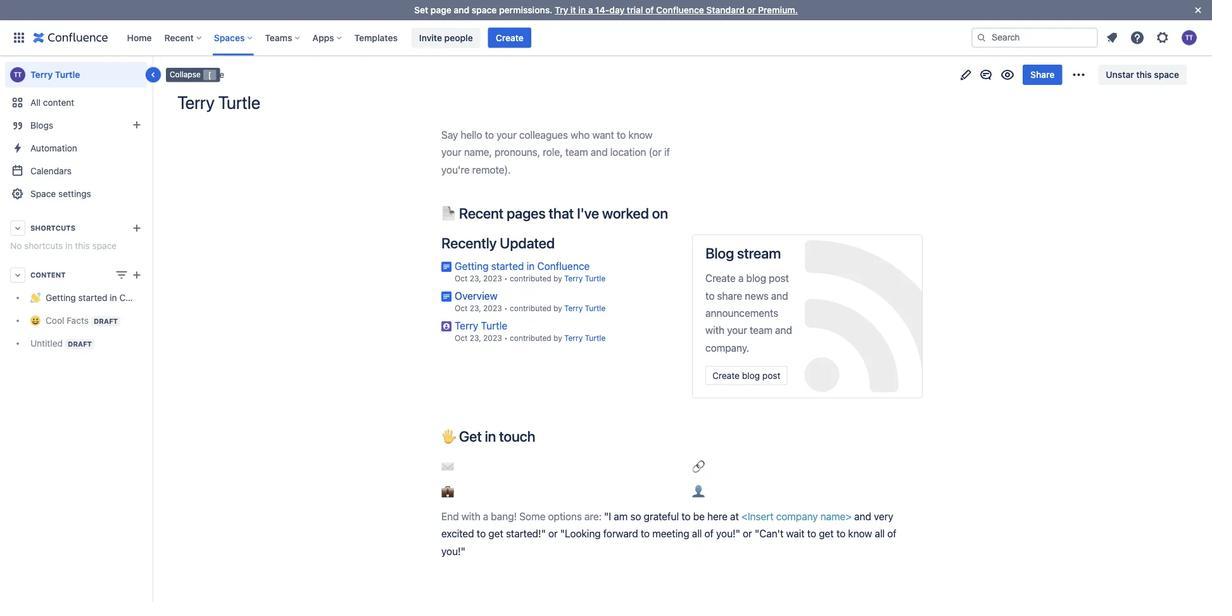 Task type: vqa. For each thing, say whether or not it's contained in the screenshot.
and very excited to get started!" or "Looking forward to meeting all of you!" or "Can't wait to get to know all of you!" at the bottom of the page
yes



Task type: describe. For each thing, give the bounding box(es) containing it.
copy image for 🖐 get in touch
[[534, 428, 550, 443]]

23, inside "terry turtle oct 23, 2023 • contributed by terry turtle"
[[470, 334, 481, 342]]

here
[[708, 510, 728, 522]]

name>
[[821, 510, 852, 522]]

space
[[30, 189, 56, 199]]

apps button
[[309, 28, 347, 48]]

so
[[631, 510, 642, 522]]

or down options
[[549, 527, 558, 540]]

standard
[[707, 5, 745, 15]]

you're
[[442, 163, 470, 175]]

team inside "say hello to your colleagues who want to know your name, pronouns, role, team and location (or if you're remote)."
[[566, 146, 588, 158]]

set
[[415, 5, 429, 15]]

global element
[[8, 20, 970, 55]]

on
[[652, 204, 668, 221]]

updated
[[500, 234, 555, 252]]

spaces button
[[210, 28, 258, 48]]

create for create blog post
[[713, 370, 740, 381]]

space element
[[0, 56, 166, 602]]

company
[[777, 510, 818, 522]]

by inside "terry turtle oct 23, 2023 • contributed by terry turtle"
[[554, 334, 563, 342]]

2 get from the left
[[820, 527, 834, 540]]

recent button
[[161, 28, 206, 48]]

recently
[[442, 234, 497, 252]]

unstar this space
[[1107, 69, 1180, 80]]

🖐 get in touch
[[442, 428, 536, 445]]

post inside create a blog post to share news and announcements with your team and company.
[[769, 272, 789, 284]]

of for you!"
[[705, 527, 714, 540]]

of for confluence
[[646, 5, 654, 15]]

your profile and preferences image
[[1183, 30, 1198, 45]]

create a blog image
[[129, 117, 144, 132]]

share button
[[1024, 65, 1063, 85]]

shortcuts
[[30, 224, 75, 232]]

"i
[[605, 510, 612, 522]]

edit this page image
[[959, 67, 974, 82]]

at
[[731, 510, 739, 522]]

people
[[445, 32, 473, 43]]

invite people
[[419, 32, 473, 43]]

and right news
[[772, 289, 789, 302]]

invite
[[419, 32, 442, 43]]

confluence for getting started in confluence oct 23, 2023 • contributed by terry turtle
[[538, 260, 590, 272]]

blogs
[[30, 120, 53, 131]]

terry down overview
[[455, 319, 479, 331]]

automation
[[30, 143, 77, 153]]

to down name>
[[837, 527, 846, 540]]

and inside "say hello to your colleagues who want to know your name, pronouns, role, team and location (or if you're remote)."
[[591, 146, 608, 158]]

home
[[127, 32, 152, 43]]

end with a bang! some options are: "i am so grateful to be here at <insert company name>
[[442, 510, 852, 522]]

options
[[548, 510, 582, 522]]

permissions.
[[499, 5, 553, 15]]

draft inside cool facts draft
[[94, 317, 118, 325]]

spaces
[[214, 32, 245, 43]]

oct inside getting started in confluence oct 23, 2023 • contributed by terry turtle
[[455, 274, 468, 283]]

grateful
[[644, 510, 679, 522]]

shortcuts button
[[5, 217, 147, 240]]

started for getting started in confluence
[[78, 292, 107, 303]]

touch
[[499, 428, 536, 445]]

and right page
[[454, 5, 470, 15]]

bang!
[[491, 510, 517, 522]]

create for create
[[496, 32, 524, 43]]

share
[[718, 289, 743, 302]]

in for no shortcuts in this space
[[65, 241, 73, 251]]

0 vertical spatial your
[[497, 129, 517, 141]]

23, inside getting started in confluence oct 23, 2023 • contributed by terry turtle
[[470, 274, 481, 283]]

create blog post button
[[706, 366, 788, 385]]

started!"
[[506, 527, 546, 540]]

start watching image
[[1001, 67, 1016, 82]]

hello
[[461, 129, 483, 141]]

remote).
[[473, 163, 511, 175]]

colleagues
[[520, 129, 568, 141]]

turtle inside the overview oct 23, 2023 • contributed by terry turtle
[[585, 304, 606, 313]]

by inside getting started in confluence oct 23, 2023 • contributed by terry turtle
[[554, 274, 563, 283]]

content
[[43, 97, 74, 108]]

in for getting started in confluence
[[110, 292, 117, 303]]

to right excited on the bottom of the page
[[477, 527, 486, 540]]

0 vertical spatial a
[[589, 5, 593, 15]]

🔗
[[693, 460, 705, 472]]

and very excited to get started!" or "looking forward to meeting all of you!" or "can't wait to get to know all of you!"
[[442, 510, 900, 557]]

forward
[[604, 527, 639, 540]]

all
[[30, 97, 41, 108]]

23, inside the overview oct 23, 2023 • contributed by terry turtle
[[470, 304, 481, 313]]

overview link
[[455, 290, 498, 302]]

untitled
[[30, 338, 63, 348]]

close image
[[1191, 3, 1207, 18]]

oct inside the overview oct 23, 2023 • contributed by terry turtle
[[455, 304, 468, 313]]

your inside create a blog post to share news and announcements with your team and company.
[[728, 324, 748, 336]]

no shortcuts in this space
[[10, 241, 117, 251]]

1 get from the left
[[489, 527, 504, 540]]

Search field
[[972, 28, 1099, 48]]

draft inside untitled draft
[[68, 340, 92, 348]]

blog inside create a blog post to share news and announcements with your team and company.
[[747, 272, 767, 284]]

📄
[[442, 204, 456, 221]]

automation link
[[5, 137, 147, 160]]

settings icon image
[[1156, 30, 1171, 45]]

"can't
[[755, 527, 784, 540]]

templates
[[355, 32, 398, 43]]

stream
[[738, 245, 781, 262]]

space inside unstar this space button
[[1155, 69, 1180, 80]]

are:
[[585, 510, 602, 522]]

news
[[745, 289, 769, 302]]

try it in a 14-day trial of confluence standard or premium. link
[[555, 5, 798, 15]]

home link
[[123, 28, 156, 48]]

to left be
[[682, 510, 691, 522]]

templates link
[[351, 28, 402, 48]]

2 horizontal spatial confluence
[[657, 5, 705, 15]]

terry turtle down recent popup button
[[177, 69, 224, 80]]

2023 inside the overview oct 23, 2023 • contributed by terry turtle
[[484, 304, 502, 313]]

2023 inside "terry turtle oct 23, 2023 • contributed by terry turtle"
[[484, 334, 502, 342]]

change view image
[[114, 267, 129, 283]]

if
[[665, 146, 670, 158]]

confluence for getting started in confluence
[[119, 292, 166, 303]]

space settings
[[30, 189, 91, 199]]

0 vertical spatial getting started in confluence link
[[455, 260, 590, 272]]

unstar this space button
[[1099, 65, 1188, 85]]

• inside getting started in confluence oct 23, 2023 • contributed by terry turtle
[[504, 274, 508, 283]]

shortcuts
[[24, 241, 63, 251]]

in for 🖐 get in touch
[[485, 428, 496, 445]]

meeting
[[653, 527, 690, 540]]

day
[[610, 5, 625, 15]]

set page and space permissions. try it in a 14-day trial of confluence standard or premium.
[[415, 5, 798, 15]]

create blog post
[[713, 370, 781, 381]]

search image
[[977, 33, 987, 43]]

space settings link
[[5, 183, 147, 205]]

name,
[[464, 146, 492, 158]]

location
[[611, 146, 647, 158]]

role,
[[543, 146, 563, 158]]

post inside create blog post button
[[763, 370, 781, 381]]

this inside space element
[[75, 241, 90, 251]]

tree inside space element
[[5, 286, 166, 355]]

calendars link
[[5, 160, 147, 183]]

💼
[[442, 485, 454, 497]]

pages
[[507, 204, 546, 221]]



Task type: locate. For each thing, give the bounding box(es) containing it.
terry inside space element
[[30, 69, 53, 80]]

3 • from the top
[[504, 334, 508, 342]]

2023 down overview
[[484, 304, 502, 313]]

cool
[[46, 315, 64, 326]]

1 horizontal spatial getting
[[455, 260, 489, 272]]

terry up "terry turtle oct 23, 2023 • contributed by terry turtle"
[[565, 304, 583, 313]]

appswitcher icon image
[[11, 30, 27, 45]]

all down very
[[875, 527, 885, 540]]

0 vertical spatial this
[[1137, 69, 1153, 80]]

📄 recent pages that i've worked on
[[442, 204, 668, 221]]

be
[[694, 510, 705, 522]]

blog down company.
[[743, 370, 761, 381]]

terry inside getting started in confluence oct 23, 2023 • contributed by terry turtle
[[565, 274, 583, 283]]

getting down recently
[[455, 260, 489, 272]]

to inside create a blog post to share news and announcements with your team and company.
[[706, 289, 715, 302]]

to down end with a bang! some options are: "i am so grateful to be here at <insert company name>
[[641, 527, 650, 540]]

started for getting started in confluence oct 23, 2023 • contributed by terry turtle
[[492, 260, 524, 272]]

draft down getting started in confluence
[[94, 317, 118, 325]]

• up "terry turtle oct 23, 2023 • contributed by terry turtle"
[[504, 304, 508, 313]]

2 vertical spatial by
[[554, 334, 563, 342]]

0 horizontal spatial with
[[462, 510, 481, 522]]

0 horizontal spatial know
[[629, 129, 653, 141]]

that
[[549, 204, 574, 221]]

0 vertical spatial know
[[629, 129, 653, 141]]

0 horizontal spatial confluence
[[119, 292, 166, 303]]

0 horizontal spatial your
[[442, 146, 462, 158]]

contributed down the overview oct 23, 2023 • contributed by terry turtle
[[510, 334, 552, 342]]

started down recently updated on the left
[[492, 260, 524, 272]]

in inside getting started in confluence oct 23, 2023 • contributed by terry turtle
[[527, 260, 535, 272]]

a inside create a blog post to share news and announcements with your team and company.
[[739, 272, 744, 284]]

terry
[[30, 69, 53, 80], [177, 69, 199, 80], [177, 92, 215, 113], [565, 274, 583, 283], [565, 304, 583, 313], [455, 319, 479, 331], [565, 334, 583, 342]]

2023
[[484, 274, 502, 283], [484, 304, 502, 313], [484, 334, 502, 342]]

1 vertical spatial copy image
[[534, 428, 550, 443]]

getting inside getting started in confluence oct 23, 2023 • contributed by terry turtle
[[455, 260, 489, 272]]

all down be
[[692, 527, 702, 540]]

your up "pronouns,"
[[497, 129, 517, 141]]

1 vertical spatial blog
[[743, 370, 761, 381]]

0 vertical spatial getting
[[455, 260, 489, 272]]

•
[[504, 274, 508, 283], [504, 304, 508, 313], [504, 334, 508, 342]]

1 vertical spatial draft
[[68, 340, 92, 348]]

your down the announcements
[[728, 324, 748, 336]]

excited
[[442, 527, 474, 540]]

0 horizontal spatial this
[[75, 241, 90, 251]]

create inside create blog post button
[[713, 370, 740, 381]]

1 horizontal spatial a
[[589, 5, 593, 15]]

2 by from the top
[[554, 304, 563, 313]]

1 vertical spatial •
[[504, 304, 508, 313]]

0 vertical spatial post
[[769, 272, 789, 284]]

unstar
[[1107, 69, 1135, 80]]

of down here
[[705, 527, 714, 540]]

0 horizontal spatial draft
[[68, 340, 92, 348]]

oct inside "terry turtle oct 23, 2023 • contributed by terry turtle"
[[455, 334, 468, 342]]

blog
[[747, 272, 767, 284], [743, 370, 761, 381]]

create link
[[488, 28, 532, 48]]

space
[[472, 5, 497, 15], [1155, 69, 1180, 80], [92, 241, 117, 251]]

all
[[692, 527, 702, 540], [875, 527, 885, 540]]

create down permissions.
[[496, 32, 524, 43]]

team inside create a blog post to share news and announcements with your team and company.
[[750, 324, 773, 336]]

terry up the overview oct 23, 2023 • contributed by terry turtle
[[565, 274, 583, 283]]

blogs link
[[5, 114, 147, 137]]

getting started in confluence oct 23, 2023 • contributed by terry turtle
[[455, 260, 606, 283]]

space up global element
[[472, 5, 497, 15]]

create inside global element
[[496, 32, 524, 43]]

0 vertical spatial with
[[706, 324, 725, 336]]

2 horizontal spatial a
[[739, 272, 744, 284]]

2023 up overview
[[484, 274, 502, 283]]

contributed inside getting started in confluence oct 23, 2023 • contributed by terry turtle
[[510, 274, 552, 283]]

no
[[10, 241, 22, 251]]

more actions image
[[1072, 67, 1087, 82]]

in right get
[[485, 428, 496, 445]]

2 oct from the top
[[455, 304, 468, 313]]

1 horizontal spatial of
[[705, 527, 714, 540]]

to left share
[[706, 289, 715, 302]]

1 horizontal spatial you!"
[[717, 527, 741, 540]]

0 vertical spatial 23,
[[470, 274, 481, 283]]

1 all from the left
[[692, 527, 702, 540]]

0 horizontal spatial getting
[[46, 292, 76, 303]]

it
[[571, 5, 576, 15]]

know
[[629, 129, 653, 141], [849, 527, 873, 540]]

3 by from the top
[[554, 334, 563, 342]]

0 horizontal spatial a
[[483, 510, 489, 522]]

blog inside button
[[743, 370, 761, 381]]

create inside create a blog post to share news and announcements with your team and company.
[[706, 272, 736, 284]]

👤
[[693, 485, 705, 497]]

terry turtle inside space element
[[30, 69, 80, 80]]

cool facts draft
[[46, 315, 118, 326]]

your down the say
[[442, 146, 462, 158]]

getting inside space element
[[46, 292, 76, 303]]

2023 inside getting started in confluence oct 23, 2023 • contributed by terry turtle
[[484, 274, 502, 283]]

blog up news
[[747, 272, 767, 284]]

0 horizontal spatial recent
[[165, 32, 194, 43]]

1 vertical spatial getting started in confluence link
[[5, 286, 166, 309]]

getting
[[455, 260, 489, 272], [46, 292, 76, 303]]

1 • from the top
[[504, 274, 508, 283]]

1 vertical spatial contributed
[[510, 304, 552, 313]]

contributed up "terry turtle oct 23, 2023 • contributed by terry turtle"
[[510, 304, 552, 313]]

3 contributed from the top
[[510, 334, 552, 342]]

0 vertical spatial blog
[[747, 272, 767, 284]]

worked
[[603, 204, 649, 221]]

and inside and very excited to get started!" or "looking forward to meeting all of you!" or "can't wait to get to know all of you!"
[[855, 510, 872, 522]]

who
[[571, 129, 590, 141]]

banner containing home
[[0, 20, 1213, 56]]

2 horizontal spatial of
[[888, 527, 897, 540]]

untitled draft
[[30, 338, 92, 348]]

2023 down overview link
[[484, 334, 502, 342]]

0 vertical spatial oct
[[455, 274, 468, 283]]

getting for getting started in confluence
[[46, 292, 76, 303]]

announcements
[[706, 307, 779, 319]]

confluence
[[657, 5, 705, 15], [538, 260, 590, 272], [119, 292, 166, 303]]

blog
[[706, 245, 735, 262]]

1 vertical spatial with
[[462, 510, 481, 522]]

🖐
[[442, 428, 456, 445]]

end
[[442, 510, 459, 522]]

0 horizontal spatial get
[[489, 527, 504, 540]]

in down change view image
[[110, 292, 117, 303]]

team down the announcements
[[750, 324, 773, 336]]

a left bang! in the left of the page
[[483, 510, 489, 522]]

2 vertical spatial oct
[[455, 334, 468, 342]]

0 vertical spatial by
[[554, 274, 563, 283]]

0 horizontal spatial copy image
[[534, 428, 550, 443]]

contributed up the overview oct 23, 2023 • contributed by terry turtle
[[510, 274, 552, 283]]

1 vertical spatial know
[[849, 527, 873, 540]]

teams button
[[261, 28, 305, 48]]

in down "updated"
[[527, 260, 535, 272]]

terry turtle down [
[[177, 92, 260, 113]]

to right hello
[[485, 129, 494, 141]]

contributed inside the overview oct 23, 2023 • contributed by terry turtle
[[510, 304, 552, 313]]

and left very
[[855, 510, 872, 522]]

3 oct from the top
[[455, 334, 468, 342]]

0 vertical spatial confluence
[[657, 5, 705, 15]]

all content
[[30, 97, 74, 108]]

"looking
[[561, 527, 601, 540]]

3 2023 from the top
[[484, 334, 502, 342]]

to right wait
[[808, 527, 817, 540]]

all content link
[[5, 91, 147, 114]]

• inside "terry turtle oct 23, 2023 • contributed by terry turtle"
[[504, 334, 508, 342]]

2 horizontal spatial space
[[1155, 69, 1180, 80]]

say
[[442, 129, 458, 141]]

2 vertical spatial space
[[92, 241, 117, 251]]

[
[[208, 70, 211, 79]]

get down bang! in the left of the page
[[489, 527, 504, 540]]

terry turtle up all content
[[30, 69, 80, 80]]

copy image
[[667, 205, 682, 220], [534, 428, 550, 443]]

page
[[431, 5, 452, 15]]

confluence inside getting started in confluence oct 23, 2023 • contributed by terry turtle
[[538, 260, 590, 272]]

1 horizontal spatial know
[[849, 527, 873, 540]]

notification icon image
[[1105, 30, 1120, 45]]

1 23, from the top
[[470, 274, 481, 283]]

1 horizontal spatial your
[[497, 129, 517, 141]]

confluence inside space element
[[119, 292, 166, 303]]

2 vertical spatial create
[[713, 370, 740, 381]]

this down shortcuts dropdown button in the left of the page
[[75, 241, 90, 251]]

wait
[[787, 527, 805, 540]]

banner
[[0, 20, 1213, 56]]

0 vertical spatial create
[[496, 32, 524, 43]]

1 vertical spatial recent
[[459, 204, 504, 221]]

teams
[[265, 32, 292, 43]]

create a page image
[[129, 267, 144, 283]]

by up "terry turtle oct 23, 2023 • contributed by terry turtle"
[[554, 304, 563, 313]]

recent up recently
[[459, 204, 504, 221]]

• inside the overview oct 23, 2023 • contributed by terry turtle
[[504, 304, 508, 313]]

know up "location"
[[629, 129, 653, 141]]

or down <insert
[[743, 527, 753, 540]]

space down settings icon at the top right of page
[[1155, 69, 1180, 80]]

2 all from the left
[[875, 527, 885, 540]]

a up share
[[739, 272, 744, 284]]

1 vertical spatial you!"
[[442, 545, 466, 557]]

share
[[1031, 69, 1055, 80]]

0 horizontal spatial of
[[646, 5, 654, 15]]

1 horizontal spatial get
[[820, 527, 834, 540]]

0 vertical spatial you!"
[[717, 527, 741, 540]]

1 by from the top
[[554, 274, 563, 283]]

by inside the overview oct 23, 2023 • contributed by terry turtle
[[554, 304, 563, 313]]

0 vertical spatial space
[[472, 5, 497, 15]]

2 • from the top
[[504, 304, 508, 313]]

by
[[554, 274, 563, 283], [554, 304, 563, 313], [554, 334, 563, 342]]

terry down collapse
[[177, 92, 215, 113]]

1 vertical spatial post
[[763, 370, 781, 381]]

terry down the overview oct 23, 2023 • contributed by terry turtle
[[565, 334, 583, 342]]

say hello to your colleagues who want to know your name, pronouns, role, team and location (or if you're remote).
[[442, 129, 673, 175]]

invite people button
[[412, 28, 481, 48]]

0 vertical spatial draft
[[94, 317, 118, 325]]

know down name>
[[849, 527, 873, 540]]

tree containing getting started in confluence
[[5, 286, 166, 355]]

calendars
[[30, 166, 72, 176]]

or right standard
[[748, 5, 756, 15]]

23,
[[470, 274, 481, 283], [470, 304, 481, 313], [470, 334, 481, 342]]

2 vertical spatial contributed
[[510, 334, 552, 342]]

company.
[[706, 342, 750, 354]]

create down company.
[[713, 370, 740, 381]]

draft down cool facts draft
[[68, 340, 92, 348]]

1 horizontal spatial recent
[[459, 204, 504, 221]]

of right trial
[[646, 5, 654, 15]]

0 horizontal spatial started
[[78, 292, 107, 303]]

with up company.
[[706, 324, 725, 336]]

0 vertical spatial started
[[492, 260, 524, 272]]

team down who
[[566, 146, 588, 158]]

by down the overview oct 23, 2023 • contributed by terry turtle
[[554, 334, 563, 342]]

2 vertical spatial 23,
[[470, 334, 481, 342]]

1 vertical spatial space
[[1155, 69, 1180, 80]]

confluence right trial
[[657, 5, 705, 15]]

turtle inside space element
[[55, 69, 80, 80]]

1 vertical spatial getting
[[46, 292, 76, 303]]

1 vertical spatial this
[[75, 241, 90, 251]]

1 contributed from the top
[[510, 274, 552, 283]]

oct
[[455, 274, 468, 283], [455, 304, 468, 313], [455, 334, 468, 342]]

1 horizontal spatial getting started in confluence link
[[455, 260, 590, 272]]

try
[[555, 5, 569, 15]]

help icon image
[[1131, 30, 1146, 45]]

1 vertical spatial confluence
[[538, 260, 590, 272]]

1 horizontal spatial this
[[1137, 69, 1153, 80]]

getting started in confluence link up cool facts draft
[[5, 286, 166, 309]]

get down name>
[[820, 527, 834, 540]]

confluence down the create a page image
[[119, 292, 166, 303]]

recent inside popup button
[[165, 32, 194, 43]]

you!"
[[717, 527, 741, 540], [442, 545, 466, 557]]

1 vertical spatial oct
[[455, 304, 468, 313]]

0 horizontal spatial team
[[566, 146, 588, 158]]

copy image for 📄 recent pages that i've worked on
[[667, 205, 682, 220]]

1 vertical spatial 2023
[[484, 304, 502, 313]]

content
[[30, 271, 66, 279]]

overview oct 23, 2023 • contributed by terry turtle
[[455, 290, 606, 313]]

terry inside the overview oct 23, 2023 • contributed by terry turtle
[[565, 304, 583, 313]]

2 vertical spatial 2023
[[484, 334, 502, 342]]

2 vertical spatial your
[[728, 324, 748, 336]]

started inside getting started in confluence link
[[78, 292, 107, 303]]

0 vertical spatial •
[[504, 274, 508, 283]]

1 horizontal spatial all
[[875, 527, 885, 540]]

1 2023 from the top
[[484, 274, 502, 283]]

1 horizontal spatial space
[[472, 5, 497, 15]]

✉️
[[442, 460, 454, 472]]

2 vertical spatial confluence
[[119, 292, 166, 303]]

terry turtle oct 23, 2023 • contributed by terry turtle
[[455, 319, 606, 342]]

0 vertical spatial contributed
[[510, 274, 552, 283]]

2 2023 from the top
[[484, 304, 502, 313]]

0 vertical spatial team
[[566, 146, 588, 158]]

0 vertical spatial recent
[[165, 32, 194, 43]]

2 contributed from the top
[[510, 304, 552, 313]]

create
[[496, 32, 524, 43], [706, 272, 736, 284], [713, 370, 740, 381]]

in right it at the left of page
[[579, 5, 586, 15]]

turtle inside getting started in confluence oct 23, 2023 • contributed by terry turtle
[[585, 274, 606, 283]]

0 horizontal spatial you!"
[[442, 545, 466, 557]]

1 horizontal spatial with
[[706, 324, 725, 336]]

confluence image
[[33, 30, 108, 45], [33, 30, 108, 45]]

and
[[454, 5, 470, 15], [591, 146, 608, 158], [772, 289, 789, 302], [776, 324, 793, 336], [855, 510, 872, 522]]

and down want
[[591, 146, 608, 158]]

and down the announcements
[[776, 324, 793, 336]]

you!" down at
[[717, 527, 741, 540]]

get
[[489, 527, 504, 540], [820, 527, 834, 540]]

blog stream
[[706, 245, 781, 262]]

want
[[593, 129, 615, 141]]

0 horizontal spatial getting started in confluence link
[[5, 286, 166, 309]]

you!" down excited on the bottom of the page
[[442, 545, 466, 557]]

create for create a blog post to share news and announcements with your team and company.
[[706, 272, 736, 284]]

with inside create a blog post to share news and announcements with your team and company.
[[706, 324, 725, 336]]

this inside button
[[1137, 69, 1153, 80]]

know inside "say hello to your colleagues who want to know your name, pronouns, role, team and location (or if you're remote)."
[[629, 129, 653, 141]]

1 horizontal spatial confluence
[[538, 260, 590, 272]]

terry left [
[[177, 69, 199, 80]]

3 23, from the top
[[470, 334, 481, 342]]

get
[[459, 428, 482, 445]]

1 vertical spatial create
[[706, 272, 736, 284]]

0 horizontal spatial all
[[692, 527, 702, 540]]

create up share
[[706, 272, 736, 284]]

0 vertical spatial 2023
[[484, 274, 502, 283]]

0 vertical spatial copy image
[[667, 205, 682, 220]]

content button
[[5, 264, 147, 286]]

getting for getting started in confluence oct 23, 2023 • contributed by terry turtle
[[455, 260, 489, 272]]

2 horizontal spatial your
[[728, 324, 748, 336]]

1 vertical spatial by
[[554, 304, 563, 313]]

some
[[520, 510, 546, 522]]

1 vertical spatial 23,
[[470, 304, 481, 313]]

2 vertical spatial a
[[483, 510, 489, 522]]

am
[[614, 510, 628, 522]]

started inside getting started in confluence oct 23, 2023 • contributed by terry turtle
[[492, 260, 524, 272]]

• down the overview oct 23, 2023 • contributed by terry turtle
[[504, 334, 508, 342]]

1 horizontal spatial started
[[492, 260, 524, 272]]

started up cool facts draft
[[78, 292, 107, 303]]

1 oct from the top
[[455, 274, 468, 283]]

trial
[[627, 5, 644, 15]]

2 23, from the top
[[470, 304, 481, 313]]

recent
[[165, 32, 194, 43], [459, 204, 504, 221]]

1 horizontal spatial copy image
[[667, 205, 682, 220]]

this right unstar
[[1137, 69, 1153, 80]]

know inside and very excited to get started!" or "looking forward to meeting all of you!" or "can't wait to get to know all of you!"
[[849, 527, 873, 540]]

by up the overview oct 23, 2023 • contributed by terry turtle
[[554, 274, 563, 283]]

getting up cool
[[46, 292, 76, 303]]

apps
[[313, 32, 334, 43]]

with right end
[[462, 510, 481, 522]]

in for getting started in confluence oct 23, 2023 • contributed by terry turtle
[[527, 260, 535, 272]]

confluence down "updated"
[[538, 260, 590, 272]]

contributed inside "terry turtle oct 23, 2023 • contributed by terry turtle"
[[510, 334, 552, 342]]

collapse
[[170, 70, 201, 79]]

1 horizontal spatial team
[[750, 324, 773, 336]]

1 vertical spatial your
[[442, 146, 462, 158]]

to right want
[[617, 129, 626, 141]]

of down very
[[888, 527, 897, 540]]

2 vertical spatial •
[[504, 334, 508, 342]]

terry up all in the top of the page
[[30, 69, 53, 80]]

1 horizontal spatial draft
[[94, 317, 118, 325]]

in down shortcuts dropdown button in the left of the page
[[65, 241, 73, 251]]

getting started in confluence link down "updated"
[[455, 260, 590, 272]]

• up the overview oct 23, 2023 • contributed by terry turtle
[[504, 274, 508, 283]]

space down shortcuts dropdown button in the left of the page
[[92, 241, 117, 251]]

a left 14-
[[589, 5, 593, 15]]

getting started in confluence link
[[455, 260, 590, 272], [5, 286, 166, 309]]

or
[[748, 5, 756, 15], [549, 527, 558, 540], [743, 527, 753, 540]]

tree
[[5, 286, 166, 355]]

1 vertical spatial a
[[739, 272, 744, 284]]

recently updated
[[442, 234, 555, 252]]

premium.
[[759, 5, 798, 15]]

1 vertical spatial team
[[750, 324, 773, 336]]

space inside space element
[[92, 241, 117, 251]]

recent up collapse
[[165, 32, 194, 43]]

1 vertical spatial started
[[78, 292, 107, 303]]

add shortcut image
[[129, 221, 144, 236]]

0 horizontal spatial space
[[92, 241, 117, 251]]



